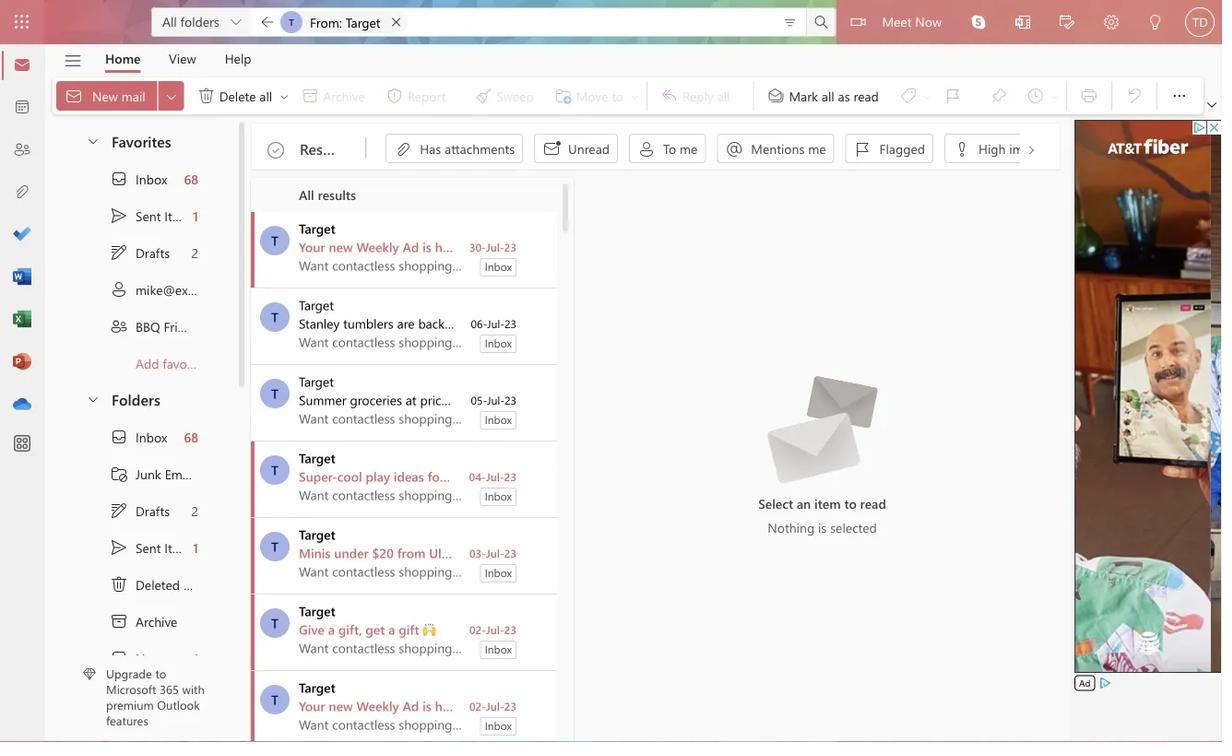 Task type: vqa. For each thing, say whether or not it's contained in the screenshot.


Task type: describe. For each thing, give the bounding box(es) containing it.
importance
[[1009, 139, 1075, 156]]

23 inside target your new weekly ad is here. 30-jul-23
[[504, 240, 517, 255]]

bbq
[[136, 318, 160, 335]]

archive
[[136, 613, 178, 630]]

now
[[915, 12, 942, 30]]

me for 
[[680, 139, 698, 156]]


[[1016, 15, 1030, 30]]

items inside favorites tree
[[164, 207, 196, 224]]

back
[[418, 315, 445, 332]]

flagged
[[880, 139, 925, 156]]


[[851, 15, 866, 30]]

 button for folders
[[77, 382, 108, 416]]

 delete all 
[[197, 87, 290, 105]]

ideas
[[394, 468, 424, 485]]

 button for favorites
[[77, 124, 108, 158]]

unread
[[568, 139, 610, 156]]

inbox button for for
[[480, 488, 517, 506]]

 new mail
[[65, 87, 145, 105]]

1 inbox button from the top
[[480, 258, 517, 277]]

ad for target your new weekly ad is here. 02-jul-23
[[403, 698, 419, 715]]

 button
[[779, 11, 801, 33]]

tree inside | application
[[67, 419, 216, 743]]

select an item to read nothing is selected
[[758, 495, 886, 536]]

select a conversation checkbox for 03-jul-23
[[255, 518, 299, 562]]

Select a conversation checkbox
[[255, 289, 299, 332]]

05-jul-23
[[471, 393, 517, 408]]

23 for super-cool play ideas for ultimate summer fun 😎
[[504, 470, 517, 484]]

meet
[[882, 12, 912, 30]]

 banner
[[0, 0, 1222, 47]]

23 inside target your new weekly ad is here. 02-jul-23
[[504, 699, 517, 714]]

jul- for 🚨
[[487, 316, 505, 331]]


[[767, 87, 785, 105]]

folders tree item
[[67, 382, 216, 419]]

t left summer
[[271, 385, 278, 402]]

prices
[[420, 392, 454, 409]]

 for  mike@example.com
[[110, 280, 128, 299]]


[[725, 139, 744, 158]]

 high importance
[[953, 139, 1075, 158]]

stanley tumblers are back 🚨
[[299, 315, 461, 332]]

upgrade
[[106, 666, 152, 682]]

select a conversation checkbox for 04-jul-23
[[255, 442, 299, 485]]

to inside select an item to read nothing is selected
[[844, 495, 857, 512]]

02- inside target your new weekly ad is here. 02-jul-23
[[469, 699, 486, 714]]

drafts for 
[[136, 244, 170, 261]]

you'll
[[457, 392, 487, 409]]

 button
[[385, 11, 407, 33]]

 for  to me
[[637, 139, 656, 158]]

2  sent items 1 from the top
[[110, 539, 198, 557]]

04-jul-23
[[469, 470, 517, 484]]

all for 
[[822, 87, 835, 104]]

selected
[[830, 519, 877, 536]]

1 vertical spatial at
[[500, 545, 512, 562]]

gift,
[[338, 621, 362, 638]]

23 for stanley tumblers are back 🚨
[[505, 316, 517, 331]]

people image
[[13, 141, 31, 160]]


[[63, 51, 83, 71]]

68 for 
[[184, 429, 198, 446]]

weekly for target your new weekly ad is here. 30-jul-23
[[356, 238, 399, 256]]

give
[[299, 621, 325, 638]]

move & delete group
[[56, 77, 643, 114]]

all for all folders
[[162, 12, 177, 30]]

 button for 
[[158, 81, 184, 111]]

set your advertising preferences image
[[1098, 676, 1113, 691]]

features
[[106, 713, 148, 729]]


[[391, 17, 402, 28]]

t up select a conversation checkbox
[[271, 232, 278, 249]]


[[1060, 15, 1075, 30]]

folders
[[112, 389, 160, 409]]

68 for 
[[184, 170, 198, 187]]

target inside search box
[[346, 13, 381, 30]]


[[268, 142, 284, 159]]

 mark all as read
[[767, 87, 879, 105]]

target image for stanley tumblers are back 🚨
[[260, 303, 290, 332]]

give a gift, get a gift 🙌
[[299, 621, 436, 638]]

tags group
[[758, 77, 1062, 114]]


[[110, 612, 128, 631]]

 button
[[1161, 77, 1198, 114]]

target inside target your new weekly ad is here. 02-jul-23
[[299, 679, 335, 696]]

is inside select an item to read nothing is selected
[[818, 519, 827, 536]]

 button
[[1025, 140, 1038, 157]]

all results
[[299, 186, 356, 203]]

super-
[[299, 468, 337, 485]]

help button
[[211, 44, 265, 73]]

ulta
[[429, 545, 453, 562]]

beauty
[[457, 545, 497, 562]]

🍉
[[518, 392, 531, 409]]

target up 'super-'
[[299, 450, 335, 467]]

all for all results
[[299, 186, 314, 203]]

 inside  delete all 
[[279, 91, 290, 102]]

for
[[428, 468, 445, 485]]

folders
[[180, 12, 220, 30]]

 to me
[[637, 139, 698, 158]]

 inbox for 
[[110, 170, 167, 188]]


[[110, 649, 128, 668]]

ad for target your new weekly ad is here. 30-jul-23
[[403, 238, 419, 256]]

✨
[[555, 545, 568, 562]]

target image for your new weekly ad is here.
[[260, 226, 290, 256]]

to do image
[[13, 226, 31, 244]]

 button
[[1134, 0, 1178, 47]]

 drafts for 
[[110, 502, 170, 520]]


[[783, 15, 797, 30]]

 tree item
[[67, 456, 216, 493]]

item
[[815, 495, 841, 512]]

super-cool play ideas for ultimate summer fun 😎
[[299, 468, 587, 485]]

select
[[758, 495, 793, 512]]

ultimate
[[448, 468, 497, 485]]

 has attachments
[[394, 139, 515, 158]]

2 sent from the top
[[136, 539, 161, 556]]

powerpoint image
[[13, 353, 31, 372]]

all folders
[[162, 12, 220, 30]]

td
[[1192, 15, 1208, 29]]

summer groceries at prices you'll love 🍉
[[299, 392, 531, 409]]

minis under $20 from ulta beauty at target ✨
[[299, 545, 568, 562]]

365
[[160, 681, 179, 698]]

select a conversation checkbox for 02-jul-23
[[255, 672, 299, 715]]


[[1148, 15, 1163, 30]]


[[1207, 101, 1217, 110]]

target up minis
[[299, 526, 335, 543]]

stanley
[[299, 315, 340, 332]]

2  tree item from the top
[[67, 529, 216, 566]]

Search field
[[412, 12, 768, 31]]

jul- for you'll
[[487, 393, 505, 408]]

target up summer
[[299, 373, 334, 390]]

with
[[182, 681, 205, 698]]

 button
[[1089, 0, 1134, 47]]

add
[[136, 355, 159, 372]]

word image
[[13, 268, 31, 287]]

favorites
[[112, 131, 171, 151]]

here. for target your new weekly ad is here. 02-jul-23
[[435, 698, 464, 715]]

 button
[[256, 11, 279, 33]]


[[394, 139, 412, 158]]

friends
[[164, 318, 205, 335]]

 for  button inside the folders tree item
[[86, 392, 101, 406]]

 for 
[[110, 170, 128, 188]]

home button
[[91, 44, 155, 73]]

t inside search box
[[289, 16, 294, 28]]

select a conversation checkbox for give a gift, get a gift 🙌
[[255, 595, 299, 638]]

 sent items 1 inside favorites tree
[[110, 207, 198, 225]]

target image for super-cool play ideas for ultimate summer fun 😎
[[260, 456, 290, 485]]

help
[[225, 50, 251, 67]]



Task type: locate. For each thing, give the bounding box(es) containing it.
1 your from the top
[[299, 238, 325, 256]]

1  drafts from the top
[[110, 244, 170, 262]]

items right deleted
[[183, 576, 215, 593]]

all left folders
[[162, 12, 177, 30]]

02- down 02-jul-23
[[469, 699, 486, 714]]

1 vertical spatial 
[[110, 428, 128, 446]]

1 vertical spatial to
[[155, 666, 166, 682]]

drafts inside favorites tree
[[136, 244, 170, 261]]

t right ""
[[289, 16, 294, 28]]

 tree item down 'favorites'
[[67, 161, 216, 197]]

all results heading
[[251, 178, 557, 212]]

me
[[680, 139, 698, 156], [808, 139, 826, 156]]

target image inside select a conversation checkbox
[[260, 303, 290, 332]]

1 target image from the top
[[260, 303, 290, 332]]

target image
[[280, 11, 303, 33], [260, 226, 290, 256], [260, 532, 290, 562]]

target left the 
[[346, 13, 381, 30]]

5 inbox button from the top
[[480, 565, 517, 583]]

1  inbox from the top
[[110, 170, 167, 188]]

 tree item
[[67, 566, 216, 603]]

select a conversation checkbox down all results
[[255, 212, 299, 256]]

all left as
[[822, 87, 835, 104]]

mentions
[[751, 139, 805, 156]]

0 vertical spatial 
[[110, 170, 128, 188]]

0 vertical spatial drafts
[[136, 244, 170, 261]]

0 vertical spatial read
[[854, 87, 879, 104]]

1 68 from the top
[[184, 170, 198, 187]]

target image for summer groceries at prices you'll love 🍉
[[260, 379, 290, 409]]

1 new from the top
[[329, 238, 353, 256]]

2 select a conversation checkbox from the top
[[255, 442, 299, 485]]

 inside folders tree item
[[86, 392, 101, 406]]

jul- inside target your new weekly ad is here. 02-jul-23
[[486, 699, 504, 714]]

t left give
[[271, 615, 278, 632]]

2 2 from the top
[[192, 502, 198, 520]]

23 down 02-jul-23
[[504, 699, 517, 714]]

2 02- from the top
[[469, 699, 486, 714]]

0 vertical spatial new
[[329, 238, 353, 256]]

 right delete
[[279, 91, 290, 102]]

1 up with
[[193, 650, 198, 667]]

 tree item down favorites tree item
[[67, 197, 216, 234]]

2  button from the top
[[77, 382, 108, 416]]


[[637, 139, 656, 158], [110, 280, 128, 299]]

0 vertical spatial your
[[299, 238, 325, 256]]

23 for summer groceries at prices you'll love 🍉
[[505, 393, 517, 408]]

1 horizontal spatial 
[[637, 139, 656, 158]]

 up  on the bottom left of the page
[[110, 428, 128, 446]]

1 vertical spatial 02-
[[469, 699, 486, 714]]

items up the  mike@example.com
[[164, 207, 196, 224]]

0 horizontal spatial 
[[110, 280, 128, 299]]

0 vertical spatial weekly
[[356, 238, 399, 256]]

read inside  mark all as read
[[854, 87, 879, 104]]

target your new weekly ad is here. 30-jul-23
[[299, 220, 517, 256]]

from: target
[[310, 13, 381, 30]]

1 vertical spatial ad
[[1079, 677, 1091, 690]]

 down  new mail
[[86, 133, 101, 148]]

0 horizontal spatial all
[[260, 87, 272, 104]]

all for 
[[260, 87, 272, 104]]

2
[[192, 244, 198, 261], [192, 502, 198, 520]]

1 vertical spatial new
[[329, 698, 353, 715]]

0 vertical spatial here.
[[435, 238, 464, 256]]

new for target your new weekly ad is here. 02-jul-23
[[329, 698, 353, 715]]

04-
[[469, 470, 486, 484]]

 tree item down junk
[[67, 493, 216, 529]]

select a conversation checkbox down 'super-'
[[255, 518, 299, 562]]

none search field inside  banner
[[251, 7, 836, 37]]

0 vertical spatial  tree item
[[67, 161, 216, 197]]

love
[[490, 392, 514, 409]]

get
[[366, 621, 385, 638]]

sent up  tree item
[[136, 539, 161, 556]]

2 your from the top
[[299, 698, 325, 715]]

groceries
[[350, 392, 402, 409]]

 button right delete
[[277, 81, 292, 111]]

minis
[[299, 545, 331, 562]]

new
[[92, 87, 118, 104]]

items inside  deleted items
[[183, 576, 215, 593]]

0 vertical spatial  tree item
[[67, 234, 216, 271]]

 button for 
[[277, 81, 292, 111]]

2 new from the top
[[329, 698, 353, 715]]


[[260, 14, 275, 29]]

all inside all results heading
[[299, 186, 314, 203]]

 notes
[[110, 649, 169, 668]]

4 target image from the top
[[260, 609, 290, 638]]

attachments
[[445, 139, 515, 156]]

0 horizontal spatial to
[[155, 666, 166, 682]]

read right as
[[854, 87, 879, 104]]

1 vertical spatial 
[[110, 576, 128, 594]]

0 vertical spatial 02-
[[469, 623, 486, 637]]

🚨
[[448, 315, 461, 332]]

your for target your new weekly ad is here. 30-jul-23
[[299, 238, 325, 256]]

1 vertical spatial  drafts
[[110, 502, 170, 520]]

your down give
[[299, 698, 325, 715]]

read for 
[[854, 87, 879, 104]]

target image left minis
[[260, 532, 290, 562]]

upgrade to microsoft 365 with premium outlook features
[[106, 666, 205, 729]]

1 vertical spatial weekly
[[356, 698, 399, 715]]

 inside tree item
[[110, 576, 128, 594]]

t left 'super-'
[[271, 462, 278, 479]]

03-jul-23
[[469, 546, 517, 561]]

 for  button within the favorites tree item
[[86, 133, 101, 148]]

ad down gift
[[403, 698, 419, 715]]

inbox button for a
[[480, 641, 517, 660]]

5 target image from the top
[[260, 685, 290, 715]]

 tree item
[[67, 271, 250, 308]]

0 horizontal spatial a
[[328, 621, 335, 638]]

nothing
[[768, 519, 815, 536]]

 for   popup button
[[164, 89, 179, 104]]

add favorite tree item
[[67, 345, 216, 382]]

1  from the top
[[110, 207, 128, 225]]

 button right mail
[[158, 81, 184, 111]]

jul- for a
[[486, 623, 504, 637]]

 inbox
[[110, 170, 167, 188], [110, 428, 167, 446]]

1 vertical spatial 68
[[184, 429, 198, 446]]

0 vertical spatial sent
[[136, 207, 161, 224]]

2 all from the left
[[822, 87, 835, 104]]

0 vertical spatial select a conversation checkbox
[[255, 365, 299, 409]]

 tree item
[[67, 234, 216, 271], [67, 493, 216, 529]]

 inside tree item
[[110, 280, 128, 299]]

t inside checkbox
[[271, 309, 278, 326]]

items up  deleted items
[[164, 539, 196, 556]]

 tree item
[[67, 640, 216, 677]]

2 a from the left
[[388, 621, 395, 638]]

1 horizontal spatial 
[[197, 87, 216, 105]]

 inside move & delete group
[[197, 87, 216, 105]]

mark
[[789, 87, 818, 104]]

jul- for ulta
[[486, 546, 504, 561]]

 tree item for 
[[67, 161, 216, 197]]

 inbox down favorites tree item
[[110, 170, 167, 188]]

is down item
[[818, 519, 827, 536]]

23 for give a gift, get a gift 🙌
[[504, 623, 517, 637]]

2 for 
[[192, 244, 198, 261]]


[[1025, 144, 1038, 157]]

at left prices
[[406, 392, 417, 409]]

tree
[[67, 419, 216, 743]]

favorites tree item
[[67, 124, 216, 161]]

 for 
[[110, 428, 128, 446]]

0 vertical spatial  drafts
[[110, 244, 170, 262]]

 inbox for 
[[110, 428, 167, 446]]

target up give
[[299, 603, 335, 620]]

notes
[[136, 650, 169, 667]]

here. down 🙌
[[435, 698, 464, 715]]

tab list inside | application
[[91, 44, 266, 73]]

23 right 06-
[[505, 316, 517, 331]]

1 horizontal spatial all
[[299, 186, 314, 203]]

0 vertical spatial 2
[[192, 244, 198, 261]]

1 select a conversation checkbox from the top
[[255, 365, 299, 409]]

2 down email
[[192, 502, 198, 520]]

2 1 from the top
[[193, 539, 198, 556]]

target image right  button
[[280, 11, 303, 33]]

me right mentions
[[808, 139, 826, 156]]

target down give
[[299, 679, 335, 696]]

1 vertical spatial select a conversation checkbox
[[255, 595, 299, 638]]

1 vertical spatial 1
[[193, 539, 198, 556]]

target down all results
[[299, 220, 335, 237]]

 inside popup button
[[164, 89, 179, 104]]

is inside target your new weekly ad is here. 02-jul-23
[[423, 698, 432, 715]]

4 select a conversation checkbox from the top
[[255, 672, 299, 715]]

 inside favorites tree
[[110, 244, 128, 262]]

from:
[[310, 13, 342, 30]]

4 inbox button from the top
[[480, 488, 517, 506]]

 tree item
[[67, 161, 216, 197], [67, 419, 216, 456]]

 inbox up  tree item
[[110, 428, 167, 446]]

None search field
[[251, 7, 836, 37]]

delete
[[219, 87, 256, 104]]


[[110, 465, 128, 483]]

is for target your new weekly ad is here. 02-jul-23
[[423, 698, 432, 715]]

weekly inside target your new weekly ad is here. 02-jul-23
[[356, 698, 399, 715]]

select a conversation checkbox for 30-jul-23
[[255, 212, 299, 256]]

favorites tree
[[67, 116, 250, 382]]

excel image
[[13, 311, 31, 329]]

ad
[[403, 238, 419, 256], [1079, 677, 1091, 690], [403, 698, 419, 715]]

select a conversation checkbox down stanley
[[255, 365, 299, 409]]

2  drafts from the top
[[110, 502, 170, 520]]

ad left set your advertising preferences image
[[1079, 677, 1091, 690]]

 mike@example.com
[[110, 280, 250, 299]]

 button
[[1204, 96, 1220, 114]]

1 me from the left
[[680, 139, 698, 156]]


[[812, 13, 831, 31]]

weekly for target your new weekly ad is here. 02-jul-23
[[356, 698, 399, 715]]

 tree item for 
[[67, 419, 216, 456]]

 button down  new mail
[[77, 124, 108, 158]]

more apps image
[[13, 435, 31, 454]]

1 vertical spatial items
[[164, 539, 196, 556]]

me right to on the right top of the page
[[680, 139, 698, 156]]

1 vertical spatial  tree item
[[67, 529, 216, 566]]

 archive
[[110, 612, 178, 631]]

0 vertical spatial  button
[[77, 124, 108, 158]]

weekly down all results heading
[[356, 238, 399, 256]]

23 left 🍉
[[505, 393, 517, 408]]

 drafts down  tree item
[[110, 502, 170, 520]]

to inside upgrade to microsoft 365 with premium outlook features
[[155, 666, 166, 682]]

30-
[[469, 240, 486, 255]]

1 vertical spatial  button
[[77, 382, 108, 416]]

2 68 from the top
[[184, 429, 198, 446]]


[[854, 139, 872, 158]]

here. inside target your new weekly ad is here. 30-jul-23
[[435, 238, 464, 256]]

select a conversation checkbox for summer groceries at prices you'll love 🍉
[[255, 365, 299, 409]]

 up 
[[110, 576, 128, 594]]

23 right "04-"
[[504, 470, 517, 484]]

1 vertical spatial your
[[299, 698, 325, 715]]

1 vertical spatial  inbox
[[110, 428, 167, 446]]


[[542, 139, 561, 158]]

1 horizontal spatial  button
[[277, 81, 292, 111]]

2 vertical spatial target image
[[260, 532, 290, 562]]

new for target your new weekly ad is here. 30-jul-23
[[329, 238, 353, 256]]

68 up email
[[184, 429, 198, 446]]

is for target your new weekly ad is here. 30-jul-23
[[423, 238, 432, 256]]

tumblers
[[343, 315, 394, 332]]

 button inside folders tree item
[[77, 382, 108, 416]]

1 vertical spatial read
[[860, 495, 886, 512]]

drafts inside tree
[[136, 502, 170, 520]]

 tree item for 
[[67, 234, 216, 271]]

1 vertical spatial 
[[110, 280, 128, 299]]

2  button from the left
[[277, 81, 292, 111]]

0 horizontal spatial 
[[110, 576, 128, 594]]

email
[[165, 466, 195, 483]]

1 all from the left
[[260, 87, 272, 104]]

message list no conversations selected list box
[[251, 178, 587, 743]]


[[971, 15, 986, 30]]

left-rail-appbar navigation
[[4, 44, 41, 426]]

sent inside favorites tree
[[136, 207, 161, 224]]

0 vertical spatial ad
[[403, 238, 419, 256]]

2 target image from the top
[[260, 379, 290, 409]]

0 vertical spatial items
[[164, 207, 196, 224]]

new down results
[[329, 238, 353, 256]]

 tree item
[[67, 197, 216, 234], [67, 529, 216, 566]]

 tree item up the  mike@example.com
[[67, 234, 216, 271]]

Select all messages checkbox
[[263, 137, 289, 163]]

 tree item for 
[[67, 493, 216, 529]]

1 horizontal spatial me
[[808, 139, 826, 156]]

target up stanley
[[299, 297, 334, 314]]

target image left give
[[260, 609, 290, 638]]

03-
[[469, 546, 486, 561]]

jul- for for
[[486, 470, 504, 484]]

 up 
[[110, 280, 128, 299]]

here. for target your new weekly ad is here. 30-jul-23
[[435, 238, 464, 256]]

 down favorites tree item
[[110, 170, 128, 188]]

here. left 30-
[[435, 238, 464, 256]]

2  tree item from the top
[[67, 419, 216, 456]]

0 horizontal spatial at
[[406, 392, 417, 409]]

1 vertical spatial target image
[[260, 226, 290, 256]]

 for 
[[110, 502, 128, 520]]

2 select a conversation checkbox from the top
[[255, 595, 299, 638]]

tab list containing home
[[91, 44, 266, 73]]

 drafts up  tree item
[[110, 244, 170, 262]]

 tree item
[[67, 603, 216, 640]]

1 here. from the top
[[435, 238, 464, 256]]

 flagged
[[854, 139, 925, 158]]

summer
[[500, 468, 548, 485]]

 down  on the bottom left of the page
[[110, 502, 128, 520]]

 tree item up deleted
[[67, 529, 216, 566]]

tab list
[[91, 44, 266, 73]]

ad inside target your new weekly ad is here. 30-jul-23
[[403, 238, 419, 256]]

me inside " mentions me"
[[808, 139, 826, 156]]

play
[[366, 468, 390, 485]]

view button
[[155, 44, 210, 73]]

05-
[[471, 393, 487, 408]]

1 select a conversation checkbox from the top
[[255, 212, 299, 256]]

read inside select an item to read nothing is selected
[[860, 495, 886, 512]]

from
[[397, 545, 426, 562]]

 for  deleted items
[[110, 576, 128, 594]]

me for 
[[808, 139, 826, 156]]

has
[[420, 139, 441, 156]]

1 vertical spatial 
[[110, 502, 128, 520]]

0 vertical spatial is
[[423, 238, 432, 256]]

2  from the top
[[110, 539, 128, 557]]

0 vertical spatial 
[[110, 207, 128, 225]]

view
[[169, 50, 196, 67]]


[[110, 207, 128, 225], [110, 539, 128, 557]]

a right "get"
[[388, 621, 395, 638]]

$20
[[372, 545, 394, 562]]

 tree item inside favorites tree
[[67, 161, 216, 197]]

1 horizontal spatial at
[[500, 545, 512, 562]]

new inside target your new weekly ad is here. 30-jul-23
[[329, 238, 353, 256]]

 junk email
[[110, 465, 195, 483]]

 button inside favorites tree item
[[77, 124, 108, 158]]

your for target your new weekly ad is here. 02-jul-23
[[299, 698, 325, 715]]

1 horizontal spatial to
[[844, 495, 857, 512]]

tree containing 
[[67, 419, 216, 743]]

jul- inside target your new weekly ad is here. 30-jul-23
[[486, 240, 504, 255]]

 button
[[1001, 0, 1045, 47]]

 up  tree item
[[110, 244, 128, 262]]

1 a from the left
[[328, 621, 335, 638]]

your inside target your new weekly ad is here. 02-jul-23
[[299, 698, 325, 715]]

onedrive image
[[13, 396, 31, 414]]

target image right with
[[260, 685, 290, 715]]

 for 
[[110, 244, 128, 262]]

1  sent items 1 from the top
[[110, 207, 198, 225]]

0 vertical spatial 68
[[184, 170, 198, 187]]

68 down favorites tree item
[[184, 170, 198, 187]]

 for  delete all 
[[197, 87, 216, 105]]

none search field containing 
[[251, 7, 836, 37]]

23 right 03- on the left of the page
[[504, 546, 517, 561]]

1  from the top
[[110, 170, 128, 188]]

Select a conversation checkbox
[[255, 212, 299, 256], [255, 442, 299, 485], [255, 518, 299, 562], [255, 672, 299, 715]]

 up  tree item
[[110, 539, 128, 557]]

2 vertical spatial ad
[[403, 698, 419, 715]]

target image left summer
[[260, 379, 290, 409]]

2 inbox button from the top
[[480, 335, 517, 353]]

1  tree item from the top
[[67, 197, 216, 234]]

🙌
[[423, 621, 436, 638]]

1  tree item from the top
[[67, 234, 216, 271]]

drafts for 
[[136, 502, 170, 520]]

1 vertical spatial all
[[299, 186, 314, 203]]

0 vertical spatial  sent items 1
[[110, 207, 198, 225]]

meet now
[[882, 12, 942, 30]]


[[1104, 15, 1119, 30]]

| application
[[0, 0, 1222, 743]]

1 vertical spatial is
[[818, 519, 827, 536]]

your down all results
[[299, 238, 325, 256]]

0 vertical spatial to
[[844, 495, 857, 512]]

here. inside target your new weekly ad is here. 02-jul-23
[[435, 698, 464, 715]]

weekly
[[356, 238, 399, 256], [356, 698, 399, 715]]

68 inside tree
[[184, 429, 198, 446]]

68 inside favorites tree
[[184, 170, 198, 187]]

your inside target your new weekly ad is here. 30-jul-23
[[299, 238, 325, 256]]

1 sent from the top
[[136, 207, 161, 224]]

6 inbox button from the top
[[480, 641, 517, 660]]

1 2 from the top
[[192, 244, 198, 261]]

0 vertical spatial 
[[197, 87, 216, 105]]

 inside tree
[[110, 539, 128, 557]]

target image up select a conversation checkbox
[[260, 226, 290, 256]]

 down favorites tree item
[[110, 207, 128, 225]]

target image
[[260, 303, 290, 332], [260, 379, 290, 409], [260, 456, 290, 485], [260, 609, 290, 638], [260, 685, 290, 715]]

3 target image from the top
[[260, 456, 290, 485]]

1 02- from the top
[[469, 623, 486, 637]]

 inside tree
[[110, 428, 128, 446]]

 button
[[54, 45, 91, 77]]

2 weekly from the top
[[356, 698, 399, 715]]

sent down favorites tree item
[[136, 207, 161, 224]]

2 here. from the top
[[435, 698, 464, 715]]

1 vertical spatial  tree item
[[67, 419, 216, 456]]

premium features image
[[83, 668, 96, 681]]

1  button from the left
[[158, 81, 184, 111]]

0 vertical spatial  inbox
[[110, 170, 167, 188]]

t right with
[[271, 691, 278, 708]]

all left results
[[299, 186, 314, 203]]

 button
[[957, 0, 1001, 44]]

2 vertical spatial 1
[[193, 650, 198, 667]]

0 vertical spatial  tree item
[[67, 197, 216, 234]]

1  from the top
[[110, 244, 128, 262]]

 button
[[77, 124, 108, 158], [77, 382, 108, 416]]

inbox button for 🚨
[[480, 335, 517, 353]]

target your new weekly ad is here. 02-jul-23
[[299, 679, 517, 715]]

1 up  deleted items
[[193, 539, 198, 556]]

0 vertical spatial target image
[[280, 11, 303, 33]]

2 drafts from the top
[[136, 502, 170, 520]]

0 vertical spatial 
[[110, 244, 128, 262]]

files image
[[13, 184, 31, 202]]

under
[[334, 545, 369, 562]]

 drafts inside tree
[[110, 502, 170, 520]]

target left ✨
[[515, 545, 552, 562]]

select a conversation checkbox down give
[[255, 672, 299, 715]]

new inside target your new weekly ad is here. 02-jul-23
[[329, 698, 353, 715]]

weekly inside target your new weekly ad is here. 30-jul-23
[[356, 238, 399, 256]]

as
[[838, 87, 850, 104]]

 inbox inside tree
[[110, 428, 167, 446]]

2 vertical spatial is
[[423, 698, 432, 715]]

 right mail
[[164, 89, 179, 104]]

0 vertical spatial 1
[[193, 207, 198, 224]]

2  inbox from the top
[[110, 428, 167, 446]]

0 vertical spatial all
[[162, 12, 177, 30]]

1 inside favorites tree
[[193, 207, 198, 224]]

3 inbox button from the top
[[480, 411, 517, 430]]

target inside target your new weekly ad is here. 30-jul-23
[[299, 220, 335, 237]]

1 drafts from the top
[[136, 244, 170, 261]]

is inside target your new weekly ad is here. 30-jul-23
[[423, 238, 432, 256]]

1 vertical spatial  sent items 1
[[110, 539, 198, 557]]

drafts down  junk email
[[136, 502, 170, 520]]

to
[[844, 495, 857, 512], [155, 666, 166, 682]]

2  from the top
[[110, 428, 128, 446]]

inbox button for you'll
[[480, 411, 517, 430]]

0 horizontal spatial  button
[[158, 81, 184, 111]]

drafts up  tree item
[[136, 244, 170, 261]]

2  tree item from the top
[[67, 493, 216, 529]]

Search Scope Selector. field
[[151, 7, 251, 37]]

select a conversation checkbox left the cool
[[255, 442, 299, 485]]

1 vertical spatial drafts
[[136, 502, 170, 520]]

2 vertical spatial items
[[183, 576, 215, 593]]

 button left folders
[[77, 382, 108, 416]]

 sent items 1 up deleted
[[110, 539, 198, 557]]

me inside the  to me
[[680, 139, 698, 156]]

2 for 
[[192, 502, 198, 520]]

all inside  mark all as read
[[822, 87, 835, 104]]

1 horizontal spatial all
[[822, 87, 835, 104]]

1 vertical spatial here.
[[435, 698, 464, 715]]

1 horizontal spatial a
[[388, 621, 395, 638]]

0 vertical spatial at
[[406, 392, 417, 409]]

 sent items 1 up  tree item
[[110, 207, 198, 225]]

1 1 from the top
[[193, 207, 198, 224]]

 left delete
[[197, 87, 216, 105]]

target image inside search box
[[280, 11, 303, 33]]

2  from the top
[[110, 502, 128, 520]]

3 1 from the top
[[193, 650, 198, 667]]


[[65, 87, 83, 105]]

1 inside  tree item
[[193, 650, 198, 667]]

td button
[[1178, 0, 1222, 44]]

outlook
[[157, 697, 200, 713]]

ad down all results heading
[[403, 238, 419, 256]]

3 select a conversation checkbox from the top
[[255, 518, 299, 562]]

mike@example.com
[[136, 281, 250, 298]]

02- right 🙌
[[469, 623, 486, 637]]

items
[[164, 207, 196, 224], [164, 539, 196, 556], [183, 576, 215, 593]]

t left stanley
[[271, 309, 278, 326]]

0 vertical spatial 
[[637, 139, 656, 158]]

Select a conversation checkbox
[[255, 365, 299, 409], [255, 595, 299, 638]]

 left to on the right top of the page
[[637, 139, 656, 158]]

2 inside favorites tree
[[192, 244, 198, 261]]


[[1170, 87, 1189, 105]]

1  tree item from the top
[[67, 161, 216, 197]]

1 up the mike@example.com
[[193, 207, 198, 224]]

1 vertical spatial 2
[[192, 502, 198, 520]]

target image for minis under $20 from ulta beauty at target ✨
[[260, 532, 290, 562]]

0 horizontal spatial me
[[680, 139, 698, 156]]

 inbox inside favorites tree
[[110, 170, 167, 188]]

calendar image
[[13, 99, 31, 117]]

 left folders
[[86, 392, 101, 406]]


[[110, 317, 128, 336]]

favorite
[[163, 355, 206, 372]]

 tree item up junk
[[67, 419, 216, 456]]

a left gift, in the bottom of the page
[[328, 621, 335, 638]]

select a conversation checkbox down minis
[[255, 595, 299, 638]]

😎
[[574, 468, 587, 485]]

 mentions me
[[725, 139, 826, 158]]

inbox inside favorites tree
[[136, 170, 167, 187]]

at
[[406, 392, 417, 409], [500, 545, 512, 562]]

 drafts inside favorites tree
[[110, 244, 170, 262]]

inbox button for ulta
[[480, 565, 517, 583]]

target image for give a gift, get a gift 🙌
[[260, 609, 290, 638]]

all inside all folders field
[[162, 12, 177, 30]]

read for select
[[860, 495, 886, 512]]

 tree item
[[67, 308, 216, 345]]

23 for minis under $20 from ulta beauty at target ✨
[[504, 546, 517, 561]]

t left minis
[[271, 538, 278, 555]]

1 vertical spatial  tree item
[[67, 493, 216, 529]]

2 me from the left
[[808, 139, 826, 156]]

ad inside target your new weekly ad is here. 02-jul-23
[[403, 698, 419, 715]]

23 right 30-
[[504, 240, 517, 255]]

7 inbox button from the top
[[480, 718, 517, 736]]

read
[[854, 87, 879, 104], [860, 495, 886, 512]]

02-jul-23
[[469, 623, 517, 637]]

 inside favorites tree
[[110, 170, 128, 188]]

at right 03- on the left of the page
[[500, 545, 512, 562]]

0 horizontal spatial all
[[162, 12, 177, 30]]

home
[[105, 50, 141, 67]]

all inside  delete all 
[[260, 87, 272, 104]]

2 up the mike@example.com
[[192, 244, 198, 261]]

 drafts for 
[[110, 244, 170, 262]]

 inside favorites tree item
[[86, 133, 101, 148]]

1 vertical spatial sent
[[136, 539, 161, 556]]

mail image
[[13, 56, 31, 75]]

1 vertical spatial 
[[110, 539, 128, 557]]

1  button from the top
[[77, 124, 108, 158]]

 inside favorites tree
[[110, 207, 128, 225]]

1 weekly from the top
[[356, 238, 399, 256]]



